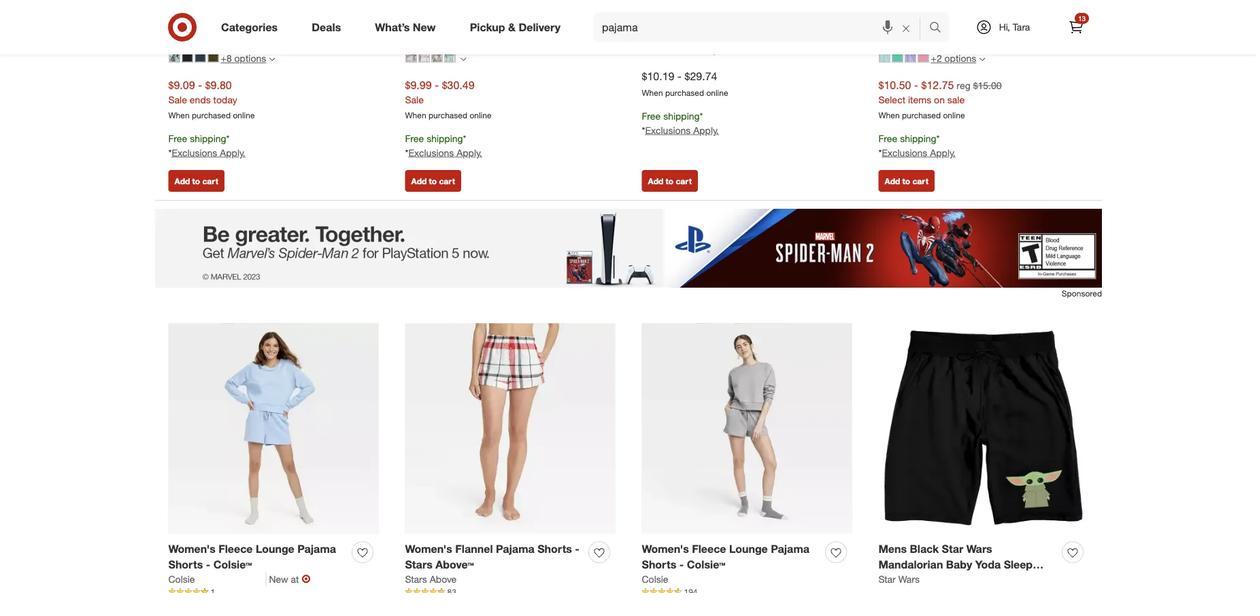Task type: vqa. For each thing, say whether or not it's contained in the screenshot.
now.
no



Task type: describe. For each thing, give the bounding box(es) containing it.
$10.50
[[879, 78, 911, 92]]

sale
[[948, 94, 965, 106]]

search button
[[923, 12, 956, 45]]

marvel link
[[405, 22, 434, 36]]

co™
[[241, 8, 262, 21]]

women's fleece lounge pajama shorts - colsie™ for 1st women's fleece lounge pajama shorts - colsie™ link
[[168, 543, 336, 571]]

flannel
[[455, 543, 493, 556]]

women
[[642, 39, 681, 52]]

to for $10.19 - $29.74
[[666, 176, 674, 186]]

above™
[[436, 558, 474, 571]]

hi,
[[999, 21, 1010, 33]]

add to cart button for $9.99 - $30.49
[[405, 170, 461, 192]]

knit
[[217, 0, 238, 5]]

when inside $9.99 - $30.49 sale when purchased online
[[405, 110, 426, 120]]

add for $9.09 - $9.80
[[175, 176, 190, 186]]

13
[[1078, 14, 1086, 22]]

wars inside mens black star wars mandalorian baby yoda sleep pajama shorts
[[967, 543, 992, 556]]

boxer
[[929, 0, 959, 5]]

new at ¬
[[269, 573, 311, 586]]

$10.50 - $12.75 reg $15.00 select items on sale when purchased online
[[879, 78, 1002, 120]]

What can we help you find? suggestions appear below search field
[[594, 12, 933, 42]]

women's boxer pajama shorts - colsie™
[[879, 0, 1046, 21]]

all colors + 8 more colors image
[[269, 56, 275, 62]]

advertisement region
[[155, 209, 1102, 288]]

men,
[[756, 23, 781, 37]]

men's 9" knit pajama shorts - goodfellow & co™ link
[[168, 0, 347, 22]]

shorts inside women's boxer pajama shorts - colsie™
[[1004, 0, 1038, 5]]

baby
[[946, 558, 972, 571]]

fleece for 2nd women's fleece lounge pajama shorts - colsie™ link from left
[[692, 543, 726, 556]]

stars above
[[405, 573, 457, 585]]

dark black image
[[182, 51, 193, 62]]

¬
[[302, 573, 311, 586]]

#followme for #followme
[[642, 23, 686, 35]]

0 horizontal spatial colsie link
[[168, 573, 266, 586]]

all colors + 2 more colors element
[[979, 54, 985, 62]]

on
[[934, 94, 945, 106]]

exclusions apply. link for $9.99 - $30.49
[[409, 147, 482, 158]]

apply. down on
[[930, 147, 956, 158]]

#followme one piece matching candy cane adult onesie for family, couples, dog, men, women
[[642, 0, 803, 52]]

- inside $9.99 - $30.49 sale when purchased online
[[435, 78, 439, 92]]

exclusions for $9.99 - $30.49
[[409, 147, 454, 158]]

deals link
[[300, 12, 358, 42]]

shorts inside mens black star wars mandalorian baby yoda sleep pajama shorts
[[920, 574, 955, 587]]

& for goodfellow & co
[[220, 23, 226, 35]]

$9.99
[[405, 78, 432, 92]]

marvel
[[405, 23, 434, 35]]

star wars link
[[879, 573, 920, 586]]

4 cart from the left
[[913, 176, 929, 186]]

matching
[[755, 0, 803, 5]]

add to cart for $10.19 - $29.74
[[648, 176, 692, 186]]

sale for $9.09 - $9.80
[[168, 94, 187, 106]]

- inside $10.19 - $29.74 when purchased online
[[678, 70, 682, 83]]

white image
[[406, 51, 417, 62]]

new inside new at ¬
[[269, 573, 288, 585]]

- inside $10.50 - $12.75 reg $15.00 select items on sale when purchased online
[[914, 78, 919, 92]]

star inside mens black star wars mandalorian baby yoda sleep pajama shorts
[[942, 543, 964, 556]]

+2 options
[[931, 52, 977, 64]]

colsie for women's boxer pajama shorts - colsie™
[[879, 23, 905, 35]]

shipping for $9.09 - $9.80
[[190, 132, 226, 144]]

mens black star wars mandalorian baby yoda sleep pajama shorts
[[879, 543, 1033, 587]]

women's for women's boxer pajama shorts - colsie™ link at the top of page
[[879, 0, 926, 5]]

free shipping * * exclusions apply. for $10.19 - $29.74
[[642, 110, 719, 136]]

mens black star wars mandalorian baby yoda sleep pajama shorts link
[[879, 542, 1057, 587]]

tara
[[1013, 21, 1030, 33]]

what's new link
[[364, 12, 453, 42]]

free for $10.19 - $29.74
[[642, 110, 661, 122]]

men's 9" knit pajama shorts - goodfellow & co™
[[168, 0, 324, 21]]

0 horizontal spatial colsie
[[168, 573, 195, 585]]

multicolor image
[[445, 51, 456, 62]]

- inside $9.09 - $9.80 sale ends today when purchased online
[[198, 78, 202, 92]]

& inside men's 9" knit pajama shorts - goodfellow & co™
[[230, 8, 238, 21]]

pickup & delivery link
[[458, 12, 578, 42]]

goodfellow inside goodfellow & co link
[[168, 23, 217, 35]]

free down select
[[879, 132, 898, 144]]

women's for 2nd women's fleece lounge pajama shorts - colsie™ link from left
[[642, 543, 689, 556]]

colsie™ for 2nd women's fleece lounge pajama shorts - colsie™ link from left
[[687, 558, 726, 571]]

goodfellow & co
[[168, 23, 241, 35]]

$9.09 - $9.80 sale ends today when purchased online
[[168, 78, 255, 120]]

- inside women's boxer pajama shorts - colsie™
[[1042, 0, 1046, 5]]

add to cart for $9.99 - $30.49
[[411, 176, 455, 186]]

add for $10.19 - $29.74
[[648, 176, 664, 186]]

$29.74
[[685, 70, 717, 83]]

reg
[[957, 79, 971, 91]]

to for $9.99 - $30.49
[[429, 176, 437, 186]]

$9.09
[[168, 78, 195, 92]]

free shipping * * exclusions apply. for $9.09 - $9.80
[[168, 132, 245, 158]]

2 stars from the top
[[405, 573, 427, 585]]

lounge for 2nd women's fleece lounge pajama shorts - colsie™ link from left
[[729, 543, 768, 556]]

mens black star wars mandalorian baby yoda sleep pajama shorts image
[[879, 324, 1089, 534]]

co
[[228, 23, 241, 35]]

all colors element
[[460, 54, 466, 62]]

13 link
[[1061, 12, 1091, 42]]

one
[[699, 0, 720, 5]]

items
[[908, 94, 932, 106]]

lounge for 1st women's fleece lounge pajama shorts - colsie™ link
[[256, 543, 294, 556]]

adult
[[708, 8, 735, 21]]

women's flannel pajama shorts - stars above™ link
[[405, 542, 583, 573]]

sponsored
[[1062, 288, 1102, 299]]

add for $9.99 - $30.49
[[411, 176, 427, 186]]

cart for $10.19 - $29.74
[[676, 176, 692, 186]]

pajama inside women's flannel pajama shorts - stars above™
[[496, 543, 535, 556]]

women's boxer pajama shorts - colsie™ link
[[879, 0, 1057, 22]]

+8
[[221, 52, 232, 64]]

$9.99 - $30.49 sale when purchased online
[[405, 78, 492, 120]]

exclusions for $9.09 - $9.80
[[172, 147, 217, 158]]

colsie link for women's boxer pajama shorts - colsie™
[[879, 22, 905, 36]]

pickup & delivery
[[470, 20, 561, 34]]

red/pink image
[[918, 51, 929, 62]]

& for pickup & delivery
[[508, 20, 516, 34]]

add to cart for $9.09 - $9.80
[[175, 176, 218, 186]]

0 horizontal spatial star
[[879, 573, 896, 585]]

colsie™ for 1st women's fleece lounge pajama shorts - colsie™ link
[[213, 558, 252, 571]]

sleep
[[1004, 558, 1033, 571]]

free for $9.09 - $9.80
[[168, 132, 187, 144]]

purchased inside $9.09 - $9.80 sale ends today when purchased online
[[192, 110, 231, 120]]

online inside $9.99 - $30.49 sale when purchased online
[[470, 110, 492, 120]]

dark teal blue image
[[195, 51, 206, 62]]



Task type: locate. For each thing, give the bounding box(es) containing it.
- inside men's 9" knit pajama shorts - goodfellow & co™
[[320, 0, 324, 5]]

purchased down ends
[[192, 110, 231, 120]]

goodfellow down 'men's'
[[168, 23, 217, 35]]

fleece for 1st women's fleece lounge pajama shorts - colsie™ link
[[219, 543, 253, 556]]

sale down $9.99
[[405, 94, 424, 106]]

+8 options button
[[163, 48, 281, 69]]

1 goodfellow from the top
[[168, 8, 227, 21]]

free down $9.09 - $9.80 sale ends today when purchased online
[[168, 132, 187, 144]]

sale down $9.09
[[168, 94, 187, 106]]

*
[[700, 110, 703, 122], [642, 124, 645, 136], [226, 132, 230, 144], [463, 132, 466, 144], [937, 132, 940, 144], [168, 147, 172, 158], [405, 147, 409, 158], [879, 147, 882, 158]]

add to cart button for $9.09 - $9.80
[[168, 170, 224, 192]]

0 vertical spatial wars
[[967, 543, 992, 556]]

2 cart from the left
[[439, 176, 455, 186]]

+2 options button
[[873, 48, 992, 69]]

search
[[923, 22, 956, 35]]

1 sale from the left
[[168, 94, 187, 106]]

3 add to cart button from the left
[[642, 170, 698, 192]]

&
[[230, 8, 238, 21], [508, 20, 516, 34], [220, 23, 226, 35]]

#followme one piece matching candy cane adult onesie for family, couples, dog, men, women link
[[642, 0, 820, 52]]

online inside $9.09 - $9.80 sale ends today when purchased online
[[233, 110, 255, 120]]

shipping for $10.19 - $29.74
[[663, 110, 700, 122]]

1 cart from the left
[[202, 176, 218, 186]]

star down mandalorian
[[879, 573, 896, 585]]

exclusions down select
[[882, 147, 928, 158]]

-
[[320, 0, 324, 5], [1042, 0, 1046, 5], [678, 70, 682, 83], [198, 78, 202, 92], [435, 78, 439, 92], [914, 78, 919, 92], [575, 543, 580, 556], [206, 558, 210, 571], [680, 558, 684, 571]]

when inside $10.50 - $12.75 reg $15.00 select items on sale when purchased online
[[879, 110, 900, 120]]

candy
[[642, 8, 675, 21]]

exclusions apply. link for $9.09 - $9.80
[[172, 147, 245, 158]]

shipping
[[663, 110, 700, 122], [190, 132, 226, 144], [427, 132, 463, 144], [900, 132, 937, 144]]

1 to from the left
[[192, 176, 200, 186]]

stars left the above
[[405, 573, 427, 585]]

sale for $9.99 - $30.49
[[405, 94, 424, 106]]

wars down mandalorian
[[899, 573, 920, 585]]

shipping down items
[[900, 132, 937, 144]]

piece
[[723, 0, 752, 5]]

online down sale
[[943, 110, 965, 120]]

shorts inside men's 9" knit pajama shorts - goodfellow & co™
[[282, 0, 317, 5]]

women's fleece lounge pajama shorts - colsie™ for 2nd women's fleece lounge pajama shorts - colsie™ link from left
[[642, 543, 810, 571]]

2 goodfellow from the top
[[168, 23, 217, 35]]

colsie for women's fleece lounge pajama shorts - colsie™
[[642, 573, 669, 585]]

#followme up candy
[[642, 0, 696, 5]]

options for $9.80
[[234, 52, 266, 64]]

colsie
[[879, 23, 905, 35], [168, 573, 195, 585], [642, 573, 669, 585]]

4 add to cart button from the left
[[879, 170, 935, 192]]

2 options from the left
[[945, 52, 977, 64]]

pajama inside women's boxer pajama shorts - colsie™
[[962, 0, 1001, 5]]

couples,
[[680, 23, 726, 37]]

blue image
[[879, 51, 890, 62]]

0 vertical spatial star
[[942, 543, 964, 556]]

colsie link
[[879, 22, 905, 36], [168, 573, 266, 586], [642, 573, 669, 586]]

options left all colors + 8 more colors element
[[234, 52, 266, 64]]

when down $9.09
[[168, 110, 190, 120]]

mens
[[879, 543, 907, 556]]

add
[[175, 176, 190, 186], [411, 176, 427, 186], [648, 176, 664, 186], [885, 176, 900, 186]]

wars up yoda
[[967, 543, 992, 556]]

new
[[413, 20, 436, 34], [269, 573, 288, 585]]

goodfellow
[[168, 8, 227, 21], [168, 23, 217, 35]]

women's fleece lounge pajama shorts - colsie™
[[168, 543, 336, 571], [642, 543, 810, 571]]

#followme for #followme one piece matching candy cane adult onesie for family, couples, dog, men, women
[[642, 0, 696, 5]]

1 horizontal spatial colsie
[[642, 573, 669, 585]]

0 horizontal spatial fleece
[[219, 543, 253, 556]]

free down $10.19
[[642, 110, 661, 122]]

women's flannel pajama shorts - stars above™ image
[[405, 324, 615, 534], [405, 324, 615, 534]]

exclusions apply. link down items
[[882, 147, 956, 158]]

1 add to cart from the left
[[175, 176, 218, 186]]

forest green image
[[208, 51, 219, 62]]

1 stars from the top
[[405, 558, 433, 571]]

exclusions apply. link down $9.09 - $9.80 sale ends today when purchased online
[[172, 147, 245, 158]]

colsie™ inside women's boxer pajama shorts - colsie™
[[879, 8, 917, 21]]

mandalorian
[[879, 558, 943, 571]]

dog,
[[729, 23, 753, 37]]

1 horizontal spatial star
[[942, 543, 964, 556]]

onesie
[[738, 8, 774, 21]]

add to cart
[[175, 176, 218, 186], [411, 176, 455, 186], [648, 176, 692, 186], [885, 176, 929, 186]]

free shipping * * exclusions apply. down ends
[[168, 132, 245, 158]]

women's inside women's flannel pajama shorts - stars above™
[[405, 543, 452, 556]]

& right pickup
[[508, 20, 516, 34]]

free shipping * * exclusions apply. down $10.19 - $29.74 when purchased online
[[642, 110, 719, 136]]

3 cart from the left
[[676, 176, 692, 186]]

above
[[430, 573, 457, 585]]

today
[[213, 94, 237, 106]]

#followme link
[[642, 22, 749, 36]]

free shipping * * exclusions apply. for $9.99 - $30.49
[[405, 132, 482, 158]]

apply. for $9.99 - $30.49
[[457, 147, 482, 158]]

$9.80
[[205, 78, 232, 92]]

grey groot image
[[432, 51, 443, 62]]

0 horizontal spatial women's fleece lounge pajama shorts - colsie™ link
[[168, 542, 347, 573]]

1 horizontal spatial &
[[230, 8, 238, 21]]

0 vertical spatial goodfellow
[[168, 8, 227, 21]]

1 horizontal spatial fleece
[[692, 543, 726, 556]]

exclusions down ends
[[172, 147, 217, 158]]

0 horizontal spatial &
[[220, 23, 226, 35]]

new inside what's new link
[[413, 20, 436, 34]]

stars
[[405, 558, 433, 571], [405, 573, 427, 585]]

1 women's fleece lounge pajama shorts - colsie™ link from the left
[[168, 542, 347, 573]]

2 horizontal spatial colsie link
[[879, 22, 905, 36]]

2 fleece from the left
[[692, 543, 726, 556]]

2 women's fleece lounge pajama shorts - colsie™ link from the left
[[642, 542, 820, 573]]

1 #followme from the top
[[642, 0, 696, 5]]

women's for 1st women's fleece lounge pajama shorts - colsie™ link
[[168, 543, 216, 556]]

star up baby
[[942, 543, 964, 556]]

1 add from the left
[[175, 176, 190, 186]]

what's
[[375, 20, 410, 34]]

& left "co"
[[220, 23, 226, 35]]

yoda
[[976, 558, 1001, 571]]

women's flannel pajama shorts - stars above™
[[405, 543, 580, 571]]

2 #followme from the top
[[642, 23, 686, 35]]

green image
[[892, 51, 903, 62]]

4 add from the left
[[885, 176, 900, 186]]

purchased down $29.74
[[665, 87, 704, 98]]

exclusions down $9.99 - $30.49 sale when purchased online
[[409, 147, 454, 158]]

shipping down $10.19 - $29.74 when purchased online
[[663, 110, 700, 122]]

stars inside women's flannel pajama shorts - stars above™
[[405, 558, 433, 571]]

online down $29.74
[[707, 87, 728, 98]]

online inside $10.19 - $29.74 when purchased online
[[707, 87, 728, 98]]

options left all colors + 2 more colors "element" on the right of the page
[[945, 52, 977, 64]]

2 add to cart from the left
[[411, 176, 455, 186]]

& inside goodfellow & co link
[[220, 23, 226, 35]]

stars above link
[[405, 573, 457, 586]]

+2
[[931, 52, 942, 64]]

exclusions apply. link for $10.19 - $29.74
[[645, 124, 719, 136]]

to
[[192, 176, 200, 186], [429, 176, 437, 186], [666, 176, 674, 186], [903, 176, 910, 186]]

goodfellow & co link
[[168, 22, 241, 36]]

1 vertical spatial goodfellow
[[168, 23, 217, 35]]

exclusions
[[645, 124, 691, 136], [172, 147, 217, 158], [409, 147, 454, 158], [882, 147, 928, 158]]

#followme inside #followme one piece matching candy cane adult onesie for family, couples, dog, men, women
[[642, 0, 696, 5]]

pickup
[[470, 20, 505, 34]]

exclusions down $10.19 - $29.74 when purchased online
[[645, 124, 691, 136]]

0 horizontal spatial lounge
[[256, 543, 294, 556]]

- inside women's flannel pajama shorts - stars above™
[[575, 543, 580, 556]]

all colors + 8 more colors element
[[269, 54, 275, 62]]

2 horizontal spatial &
[[508, 20, 516, 34]]

to for $9.09 - $9.80
[[192, 176, 200, 186]]

1 horizontal spatial colsie™
[[687, 558, 726, 571]]

1 horizontal spatial sale
[[405, 94, 424, 106]]

blue / white image
[[419, 51, 430, 62]]

3 to from the left
[[666, 176, 674, 186]]

ends
[[190, 94, 211, 106]]

1 horizontal spatial options
[[945, 52, 977, 64]]

apply. for $9.09 - $9.80
[[220, 147, 245, 158]]

2 lounge from the left
[[729, 543, 768, 556]]

shorts inside women's flannel pajama shorts - stars above™
[[538, 543, 572, 556]]

0 vertical spatial stars
[[405, 558, 433, 571]]

shorts
[[282, 0, 317, 5], [1004, 0, 1038, 5], [538, 543, 572, 556], [168, 558, 203, 571], [642, 558, 677, 571], [920, 574, 955, 587]]

what's new
[[375, 20, 436, 34]]

deals
[[312, 20, 341, 34]]

2 add from the left
[[411, 176, 427, 186]]

$10.19
[[642, 70, 675, 83]]

free shipping * * exclusions apply. down items
[[879, 132, 956, 158]]

periwinkle blue image
[[905, 51, 916, 62]]

when
[[642, 87, 663, 98], [168, 110, 190, 120], [405, 110, 426, 120], [879, 110, 900, 120]]

68
[[921, 37, 930, 47]]

apply. down today on the top left
[[220, 147, 245, 158]]

for
[[777, 8, 792, 21]]

cane
[[678, 8, 705, 21]]

men's
[[168, 0, 200, 5]]

apply. for $10.19 - $29.74
[[693, 124, 719, 136]]

select
[[879, 94, 906, 106]]

$10.19 - $29.74 when purchased online
[[642, 70, 728, 98]]

0 horizontal spatial sale
[[168, 94, 187, 106]]

shipping down $9.99 - $30.49 sale when purchased online
[[427, 132, 463, 144]]

women's fleece lounge pajama shorts - colsie™ image
[[168, 324, 379, 534], [168, 324, 379, 534], [642, 324, 852, 534], [642, 324, 852, 534]]

3 add to cart from the left
[[648, 176, 692, 186]]

2 add to cart button from the left
[[405, 170, 461, 192]]

2 sale from the left
[[405, 94, 424, 106]]

pajama inside mens black star wars mandalorian baby yoda sleep pajama shorts
[[879, 574, 917, 587]]

fleece
[[219, 543, 253, 556], [692, 543, 726, 556]]

1 vertical spatial #followme
[[642, 23, 686, 35]]

1 horizontal spatial lounge
[[729, 543, 768, 556]]

categories
[[221, 20, 278, 34]]

1 options from the left
[[234, 52, 266, 64]]

2 horizontal spatial colsie™
[[879, 8, 917, 21]]

purchased inside $10.19 - $29.74 when purchased online
[[665, 87, 704, 98]]

options for $12.75
[[945, 52, 977, 64]]

free shipping * * exclusions apply. down $9.99 - $30.49 sale when purchased online
[[405, 132, 482, 158]]

star
[[942, 543, 964, 556], [879, 573, 896, 585]]

cart
[[202, 176, 218, 186], [439, 176, 455, 186], [676, 176, 692, 186], [913, 176, 929, 186]]

purchased down items
[[902, 110, 941, 120]]

apply.
[[693, 124, 719, 136], [220, 147, 245, 158], [457, 147, 482, 158], [930, 147, 956, 158]]

1 vertical spatial star
[[879, 573, 896, 585]]

2 to from the left
[[429, 176, 437, 186]]

shipping down $9.09 - $9.80 sale ends today when purchased online
[[190, 132, 226, 144]]

pajama inside men's 9" knit pajama shorts - goodfellow & co™
[[241, 0, 279, 5]]

goodfellow down 9" on the left top of page
[[168, 8, 227, 21]]

1 add to cart button from the left
[[168, 170, 224, 192]]

new up blue / white image
[[413, 20, 436, 34]]

purchased inside $10.50 - $12.75 reg $15.00 select items on sale when purchased online
[[902, 110, 941, 120]]

1 horizontal spatial new
[[413, 20, 436, 34]]

options
[[234, 52, 266, 64], [945, 52, 977, 64]]

$12.75
[[922, 78, 954, 92]]

1 fleece from the left
[[219, 543, 253, 556]]

& inside pickup & delivery link
[[508, 20, 516, 34]]

apply. down $9.99 - $30.49 sale when purchased online
[[457, 147, 482, 158]]

wars inside the star wars link
[[899, 573, 920, 585]]

& down knit
[[230, 8, 238, 21]]

online down today on the top left
[[233, 110, 255, 120]]

hi, tara
[[999, 21, 1030, 33]]

women's inside women's boxer pajama shorts - colsie™
[[879, 0, 926, 5]]

when down $10.19
[[642, 87, 663, 98]]

pajama
[[241, 0, 279, 5], [962, 0, 1001, 5], [297, 543, 336, 556], [496, 543, 535, 556], [771, 543, 810, 556], [879, 574, 917, 587]]

black
[[910, 543, 939, 556]]

categories link
[[210, 12, 295, 42]]

family,
[[642, 23, 677, 37]]

add to cart button for $10.19 - $29.74
[[642, 170, 698, 192]]

sale inside $9.99 - $30.49 sale when purchased online
[[405, 94, 424, 106]]

0 horizontal spatial women's fleece lounge pajama shorts - colsie™
[[168, 543, 336, 571]]

1 vertical spatial stars
[[405, 573, 427, 585]]

0 vertical spatial #followme
[[642, 0, 696, 5]]

sale inside $9.09 - $9.80 sale ends today when purchased online
[[168, 94, 187, 106]]

#followme down candy
[[642, 23, 686, 35]]

women's fleece lounge pajama shorts - colsie™ link
[[168, 542, 347, 573], [642, 542, 820, 573]]

$30.49
[[442, 78, 475, 92]]

purchased down $30.49
[[429, 110, 467, 120]]

women's
[[879, 0, 926, 5], [168, 543, 216, 556], [405, 543, 452, 556], [642, 543, 689, 556]]

delivery
[[519, 20, 561, 34]]

goodfellow inside men's 9" knit pajama shorts - goodfellow & co™
[[168, 8, 227, 21]]

at
[[291, 573, 299, 585]]

free for $9.99 - $30.49
[[405, 132, 424, 144]]

women's for "women's flannel pajama shorts - stars above™" link
[[405, 543, 452, 556]]

all colors + 2 more colors image
[[979, 56, 985, 62]]

4 to from the left
[[903, 176, 910, 186]]

2 horizontal spatial colsie
[[879, 23, 905, 35]]

1 horizontal spatial women's fleece lounge pajama shorts - colsie™
[[642, 543, 810, 571]]

1 vertical spatial new
[[269, 573, 288, 585]]

online inside $10.50 - $12.75 reg $15.00 select items on sale when purchased online
[[943, 110, 965, 120]]

0 horizontal spatial new
[[269, 573, 288, 585]]

0 vertical spatial new
[[413, 20, 436, 34]]

1 horizontal spatial women's fleece lounge pajama shorts - colsie™ link
[[642, 542, 820, 573]]

new left the 'at'
[[269, 573, 288, 585]]

wars
[[967, 543, 992, 556], [899, 573, 920, 585]]

shipping for $9.99 - $30.49
[[427, 132, 463, 144]]

free down $9.99 - $30.49 sale when purchased online
[[405, 132, 424, 144]]

0 horizontal spatial options
[[234, 52, 266, 64]]

when down $9.99
[[405, 110, 426, 120]]

68 link
[[879, 36, 1089, 48]]

when inside $9.09 - $9.80 sale ends today when purchased online
[[168, 110, 190, 120]]

2 women's fleece lounge pajama shorts - colsie™ from the left
[[642, 543, 810, 571]]

4 add to cart from the left
[[885, 176, 929, 186]]

+8 options
[[221, 52, 266, 64]]

stars up 'stars above' at the left bottom
[[405, 558, 433, 571]]

colsie link for women's fleece lounge pajama shorts - colsie™
[[642, 573, 669, 586]]

0 horizontal spatial wars
[[899, 573, 920, 585]]

when down select
[[879, 110, 900, 120]]

1 horizontal spatial colsie link
[[642, 573, 669, 586]]

all colors image
[[460, 56, 466, 62]]

when inside $10.19 - $29.74 when purchased online
[[642, 87, 663, 98]]

1 vertical spatial wars
[[899, 573, 920, 585]]

exclusions for $10.19 - $29.74
[[645, 124, 691, 136]]

free shipping * * exclusions apply.
[[642, 110, 719, 136], [168, 132, 245, 158], [405, 132, 482, 158], [879, 132, 956, 158]]

cart for $9.09 - $9.80
[[202, 176, 218, 186]]

1 lounge from the left
[[256, 543, 294, 556]]

3 add from the left
[[648, 176, 664, 186]]

exclusions apply. link down $9.99 - $30.49 sale when purchased online
[[409, 147, 482, 158]]

$15.00
[[973, 79, 1002, 91]]

9"
[[203, 0, 214, 5]]

0 horizontal spatial colsie™
[[213, 558, 252, 571]]

1 women's fleece lounge pajama shorts - colsie™ from the left
[[168, 543, 336, 571]]

exclusions apply. link down $10.19 - $29.74 when purchased online
[[645, 124, 719, 136]]

cart for $9.99 - $30.49
[[439, 176, 455, 186]]

online down $30.49
[[470, 110, 492, 120]]

aqua blue image
[[169, 51, 180, 62]]

apply. down $10.19 - $29.74 when purchased online
[[693, 124, 719, 136]]

star wars
[[879, 573, 920, 585]]

1 horizontal spatial wars
[[967, 543, 992, 556]]

purchased inside $9.99 - $30.49 sale when purchased online
[[429, 110, 467, 120]]



